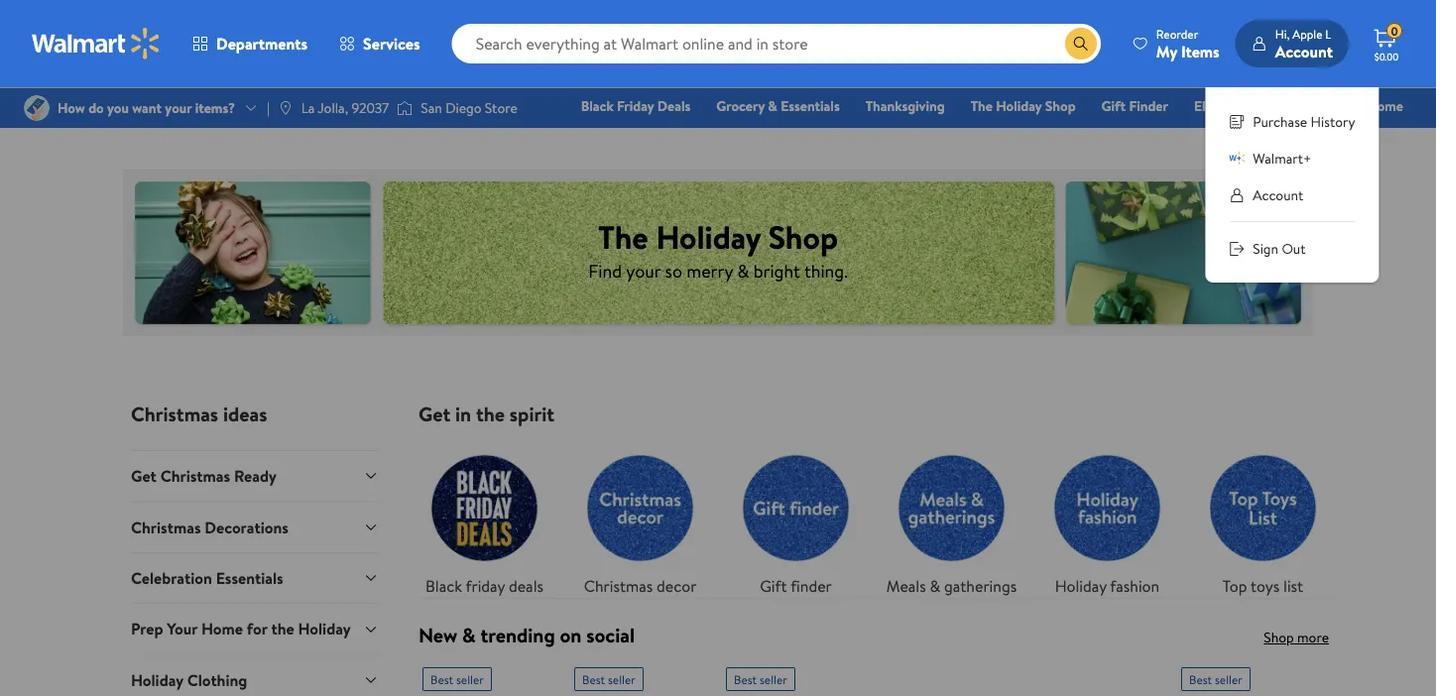 Task type: locate. For each thing, give the bounding box(es) containing it.
the left the so
[[598, 215, 649, 259]]

trending
[[481, 622, 555, 649]]

my
[[1157, 40, 1178, 62]]

0 horizontal spatial the
[[598, 215, 649, 259]]

sign
[[1253, 239, 1279, 258]]

essentials
[[781, 96, 840, 116]]

2 seller from the left
[[608, 671, 636, 688]]

christmas inside "link"
[[584, 575, 653, 597]]

1 seller from the left
[[456, 671, 484, 688]]

& for new & trending on social
[[462, 622, 476, 649]]

account
[[1276, 40, 1333, 62], [1253, 185, 1304, 204]]

& inside "the holiday shop find your so merry & bright thing."
[[738, 259, 749, 283]]

0 horizontal spatial gift
[[760, 575, 787, 597]]

reorder my items
[[1157, 25, 1220, 62]]

ideas
[[223, 400, 267, 428]]

0 vertical spatial the
[[971, 96, 993, 116]]

0 vertical spatial gift
[[1102, 96, 1126, 116]]

holiday
[[996, 96, 1042, 116], [656, 215, 761, 259], [1055, 575, 1107, 597]]

0 vertical spatial black
[[581, 96, 614, 116]]

fashion link
[[1095, 123, 1158, 144]]

4 best seller from the left
[[1190, 671, 1243, 688]]

& right new
[[462, 622, 476, 649]]

home
[[1367, 96, 1404, 116]]

electronics
[[1194, 96, 1262, 116]]

0 vertical spatial walmart+ link
[[1336, 123, 1413, 144]]

get
[[419, 400, 451, 428]]

fashion
[[1104, 124, 1150, 143]]

finder
[[791, 575, 832, 597]]

shop more
[[1264, 628, 1329, 647]]

0
[[1391, 23, 1398, 39]]

0 horizontal spatial christmas
[[131, 400, 218, 428]]

seller
[[456, 671, 484, 688], [608, 671, 636, 688], [760, 671, 788, 688], [1215, 671, 1243, 688]]

walmart+ down home "link"
[[1345, 124, 1404, 143]]

christmas decor
[[584, 575, 697, 597]]

1 vertical spatial holiday
[[656, 215, 761, 259]]

gift up fashion link at the top right of page
[[1102, 96, 1126, 116]]

debit
[[1285, 124, 1319, 143]]

holiday fashion
[[1055, 575, 1160, 597]]

Walmart Site-Wide search field
[[452, 24, 1101, 63]]

1 vertical spatial black
[[426, 575, 462, 597]]

the inside "the holiday shop find your so merry & bright thing."
[[598, 215, 649, 259]]

& right 'meals'
[[930, 575, 941, 597]]

0 horizontal spatial black
[[426, 575, 462, 597]]

3 seller from the left
[[760, 671, 788, 688]]

account up toy
[[1276, 40, 1333, 62]]

shop
[[1045, 96, 1076, 116], [1311, 96, 1342, 116], [769, 215, 838, 259], [1264, 628, 1294, 647]]

top toys list
[[1223, 575, 1304, 597]]

seller down "social"
[[608, 671, 636, 688]]

walmart+ down one debit link
[[1253, 148, 1312, 168]]

gift finder link
[[1093, 95, 1178, 117]]

seller down new
[[456, 671, 484, 688]]

get in the spirit
[[419, 400, 555, 428]]

friday
[[617, 96, 654, 116]]

2 vertical spatial holiday
[[1055, 575, 1107, 597]]

hi, apple l account
[[1276, 25, 1333, 62]]

seller down 'top'
[[1215, 671, 1243, 688]]

one
[[1252, 124, 1282, 143]]

seller down gift finder at the right of page
[[760, 671, 788, 688]]

1 horizontal spatial gift
[[1102, 96, 1126, 116]]

the
[[971, 96, 993, 116], [598, 215, 649, 259]]

purchase history
[[1253, 112, 1356, 131]]

list
[[407, 427, 1341, 598]]

account up 'sign out'
[[1253, 185, 1304, 204]]

christmas up "social"
[[584, 575, 653, 597]]

registry
[[1175, 124, 1226, 143]]

best seller
[[431, 671, 484, 688], [582, 671, 636, 688], [734, 671, 788, 688], [1190, 671, 1243, 688]]

black
[[581, 96, 614, 116], [426, 575, 462, 597]]

purchase history link
[[1229, 111, 1356, 132]]

1 horizontal spatial walmart+
[[1345, 124, 1404, 143]]

& for meals & gatherings
[[930, 575, 941, 597]]

grocery
[[717, 96, 765, 116]]

Search search field
[[452, 24, 1101, 63]]

gift for gift finder
[[760, 575, 787, 597]]

& right merry
[[738, 259, 749, 283]]

walmart+
[[1345, 124, 1404, 143], [1253, 148, 1312, 168]]

grocery & essentials link
[[708, 95, 849, 117]]

holiday inside "the holiday shop find your so merry & bright thing."
[[656, 215, 761, 259]]

$0.00
[[1375, 50, 1399, 63]]

christmas left ideas
[[131, 400, 218, 428]]

1 horizontal spatial holiday
[[996, 96, 1042, 116]]

best
[[431, 671, 454, 688], [582, 671, 605, 688], [734, 671, 757, 688], [1190, 671, 1212, 688]]

1 vertical spatial the
[[598, 215, 649, 259]]

black friday deals
[[581, 96, 691, 116]]

apple
[[1293, 25, 1323, 42]]

1 horizontal spatial the
[[971, 96, 993, 116]]

meals & gatherings link
[[886, 442, 1018, 598]]

walmart+ image
[[1229, 150, 1245, 166]]

& for grocery & essentials
[[768, 96, 778, 116]]

walmart image
[[32, 28, 161, 60]]

1 vertical spatial christmas
[[584, 575, 653, 597]]

decor
[[657, 575, 697, 597]]

gatherings
[[944, 575, 1017, 597]]

&
[[768, 96, 778, 116], [738, 259, 749, 283], [930, 575, 941, 597], [462, 622, 476, 649]]

black for black friday deals
[[426, 575, 462, 597]]

departments button
[[177, 20, 324, 67]]

2 horizontal spatial holiday
[[1055, 575, 1107, 597]]

0 horizontal spatial walmart+
[[1253, 148, 1312, 168]]

more
[[1298, 628, 1329, 647]]

the holiday shop find your so merry & bright thing.
[[589, 215, 848, 283]]

shop inside "the holiday shop find your so merry & bright thing."
[[769, 215, 838, 259]]

1 horizontal spatial christmas
[[584, 575, 653, 597]]

history
[[1311, 112, 1356, 131]]

in
[[455, 400, 471, 428]]

black friday deals
[[426, 575, 544, 597]]

holiday fashion link
[[1042, 442, 1174, 598]]

black friday deals link
[[419, 442, 551, 598]]

2 best from the left
[[582, 671, 605, 688]]

0 horizontal spatial holiday
[[656, 215, 761, 259]]

0 vertical spatial holiday
[[996, 96, 1042, 116]]

gift finder
[[760, 575, 832, 597]]

1 vertical spatial gift
[[760, 575, 787, 597]]

walmart+ link down one debit
[[1229, 148, 1356, 169]]

toy shop
[[1288, 96, 1342, 116]]

0 vertical spatial walmart+
[[1345, 124, 1404, 143]]

thanksgiving
[[866, 96, 945, 116]]

a little girl is pictured smiling with her hand on her face and she's wearing a black sweater with green and gold gift bows all over. green, blue and gold gift boxes are shown. the holiday shop. find your so merry and bright thing image
[[123, 168, 1314, 338]]

christmas
[[131, 400, 218, 428], [584, 575, 653, 597]]

3 best seller from the left
[[734, 671, 788, 688]]

gift left finder
[[760, 575, 787, 597]]

walmart+ link down home "link"
[[1336, 123, 1413, 144]]

1 horizontal spatial black
[[581, 96, 614, 116]]

gift
[[1102, 96, 1126, 116], [760, 575, 787, 597]]

the right "thanksgiving" on the right top of the page
[[971, 96, 993, 116]]

2 best seller from the left
[[582, 671, 636, 688]]

deals
[[658, 96, 691, 116]]

the for the holiday shop find your so merry & bright thing.
[[598, 215, 649, 259]]

& right grocery
[[768, 96, 778, 116]]

0 vertical spatial christmas
[[131, 400, 218, 428]]

electronics link
[[1185, 95, 1271, 117]]



Task type: vqa. For each thing, say whether or not it's contained in the screenshot.
second seller
yes



Task type: describe. For each thing, give the bounding box(es) containing it.
1 vertical spatial walmart+ link
[[1229, 148, 1356, 169]]

toy
[[1288, 96, 1308, 116]]

meals & gatherings
[[887, 575, 1017, 597]]

spirit
[[510, 400, 555, 428]]

bright
[[754, 259, 801, 283]]

on
[[560, 622, 582, 649]]

the holiday shop
[[971, 96, 1076, 116]]

1 vertical spatial walmart+
[[1253, 148, 1312, 168]]

friday
[[466, 575, 505, 597]]

top toys list link
[[1197, 442, 1329, 598]]

thanksgiving link
[[857, 95, 954, 117]]

4 best from the left
[[1190, 671, 1212, 688]]

grocery & essentials
[[717, 96, 840, 116]]

registry link
[[1166, 123, 1235, 144]]

fashion
[[1110, 575, 1160, 597]]

christmas ideas
[[131, 400, 267, 428]]

1 best from the left
[[431, 671, 454, 688]]

home link
[[1358, 95, 1413, 117]]

the for the holiday shop
[[971, 96, 993, 116]]

one debit
[[1252, 124, 1319, 143]]

shop more link
[[1264, 628, 1329, 647]]

list containing black friday deals
[[407, 427, 1341, 598]]

3 best from the left
[[734, 671, 757, 688]]

gift for gift finder
[[1102, 96, 1126, 116]]

social
[[587, 622, 635, 649]]

one debit link
[[1243, 123, 1328, 144]]

christmas for christmas ideas
[[131, 400, 218, 428]]

merry
[[687, 259, 733, 283]]

toy shop link
[[1279, 95, 1351, 117]]

new & trending on social
[[419, 622, 635, 649]]

your
[[626, 259, 661, 283]]

finder
[[1129, 96, 1169, 116]]

1 vertical spatial account
[[1253, 185, 1304, 204]]

so
[[665, 259, 683, 283]]

sign out link
[[1229, 238, 1356, 259]]

toys
[[1251, 575, 1280, 597]]

find
[[589, 259, 622, 283]]

holiday for the holiday shop
[[996, 96, 1042, 116]]

gift finder
[[1102, 96, 1169, 116]]

deals
[[509, 575, 544, 597]]

reorder
[[1157, 25, 1199, 42]]

l
[[1326, 25, 1332, 42]]

black for black friday deals
[[581, 96, 614, 116]]

new
[[419, 622, 458, 649]]

sign out
[[1253, 239, 1306, 258]]

1 best seller from the left
[[431, 671, 484, 688]]

4 seller from the left
[[1215, 671, 1243, 688]]

black friday deals link
[[572, 95, 700, 117]]

items
[[1181, 40, 1220, 62]]

services
[[363, 33, 420, 55]]

home fashion
[[1104, 96, 1404, 143]]

out
[[1282, 239, 1306, 258]]

services button
[[324, 20, 436, 67]]

search icon image
[[1073, 36, 1089, 52]]

purchase
[[1253, 112, 1308, 131]]

thing.
[[805, 259, 848, 283]]

hi,
[[1276, 25, 1290, 42]]

holiday for the holiday shop find your so merry & bright thing.
[[656, 215, 761, 259]]

meals
[[887, 575, 926, 597]]

christmas for christmas decor
[[584, 575, 653, 597]]

the holiday shop link
[[962, 95, 1085, 117]]

0 vertical spatial account
[[1276, 40, 1333, 62]]

christmas decor link
[[574, 442, 706, 598]]

list
[[1284, 575, 1304, 597]]

the
[[476, 400, 505, 428]]

gift finder link
[[730, 442, 862, 598]]

top
[[1223, 575, 1247, 597]]

departments
[[216, 33, 308, 55]]

account link
[[1229, 185, 1356, 205]]



